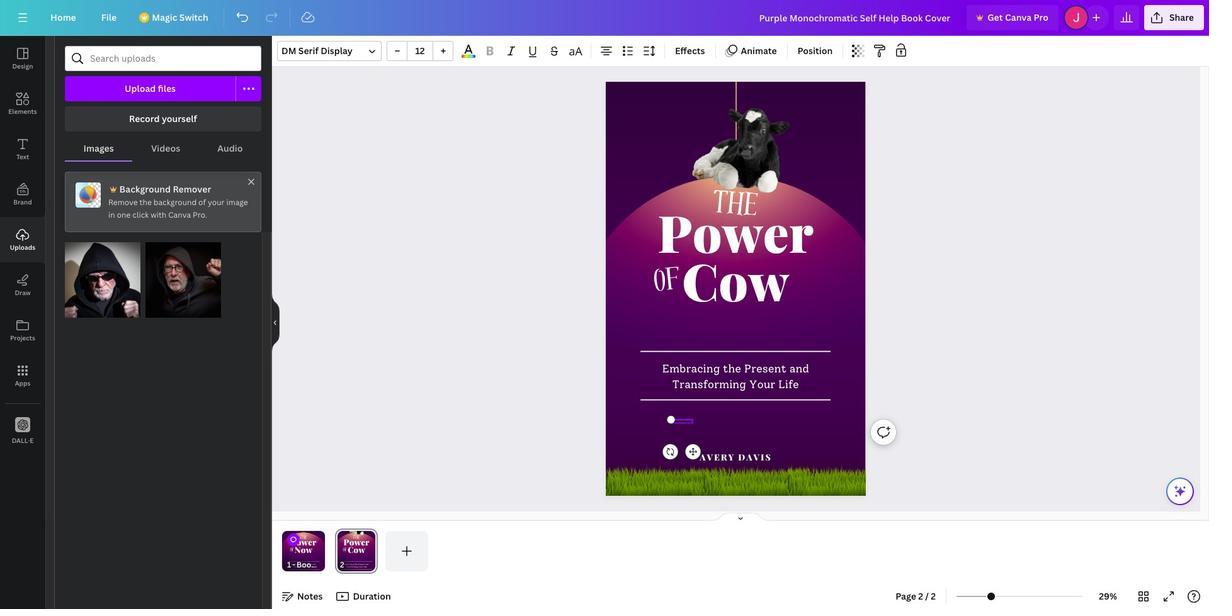 Task type: vqa. For each thing, say whether or not it's contained in the screenshot.
the leftmost lbs)
no



Task type: locate. For each thing, give the bounding box(es) containing it.
Page title text field
[[350, 559, 355, 572]]

1 horizontal spatial dm serif display
[[672, 420, 693, 424]]

0 vertical spatial power
[[658, 198, 814, 266]]

audio
[[218, 142, 243, 154]]

1 vertical spatial dm
[[672, 420, 676, 424]]

power cow
[[658, 198, 814, 315]]

display
[[321, 45, 353, 57], [683, 420, 693, 424]]

0 vertical spatial present
[[745, 363, 787, 376]]

1 vertical spatial embracing
[[292, 564, 301, 566]]

1 2 from the left
[[919, 591, 924, 603]]

embracing the present and transforming your life
[[663, 363, 810, 391], [292, 564, 316, 569]]

elements button
[[0, 81, 45, 127]]

serif
[[299, 45, 319, 57], [676, 420, 683, 424]]

1 vertical spatial of
[[652, 256, 684, 311]]

page 2 image
[[335, 532, 378, 572]]

2 right /
[[931, 591, 936, 603]]

1 vertical spatial present
[[305, 564, 312, 566]]

power for now
[[291, 537, 317, 548]]

1 horizontal spatial 2
[[931, 591, 936, 603]]

canva left "pro"
[[1006, 11, 1032, 23]]

0 vertical spatial dm
[[282, 45, 296, 57]]

0 vertical spatial serif
[[299, 45, 319, 57]]

1 vertical spatial canva
[[168, 210, 191, 221]]

canva assistant image
[[1173, 485, 1188, 500]]

1 vertical spatial power
[[291, 537, 317, 548]]

file button
[[91, 5, 127, 30]]

2 horizontal spatial of
[[652, 256, 684, 311]]

Design title text field
[[749, 5, 962, 30]]

2 2 from the left
[[931, 591, 936, 603]]

1 horizontal spatial display
[[683, 420, 693, 424]]

0 vertical spatial embracing the present and transforming your life
[[663, 363, 810, 391]]

2
[[919, 591, 924, 603], [931, 591, 936, 603]]

upload files
[[125, 83, 176, 95]]

0 horizontal spatial of
[[199, 197, 206, 208]]

canva inside remove the background of your image in one click with canva pro.
[[168, 210, 191, 221]]

brand button
[[0, 172, 45, 217]]

group
[[387, 41, 454, 61], [65, 235, 141, 318], [146, 235, 221, 318]]

position button
[[793, 41, 838, 61]]

the inside 'of the'
[[300, 534, 308, 543]]

0 vertical spatial life
[[779, 378, 800, 391]]

and
[[790, 363, 810, 376], [313, 564, 316, 566]]

1 vertical spatial your
[[306, 567, 310, 569]]

of
[[199, 197, 206, 208], [652, 256, 684, 311], [290, 546, 295, 555]]

brand
[[13, 198, 32, 207]]

0 horizontal spatial life
[[311, 567, 314, 569]]

remove the background of your image in one click with canva pro.
[[108, 197, 248, 221]]

videos
[[151, 142, 180, 154]]

0 horizontal spatial group
[[65, 235, 141, 318]]

1 horizontal spatial dm
[[672, 420, 676, 424]]

embracing
[[663, 363, 721, 376], [292, 564, 301, 566]]

draw button
[[0, 263, 45, 308]]

0 horizontal spatial serif
[[299, 45, 319, 57]]

1 horizontal spatial canva
[[1006, 11, 1032, 23]]

1 vertical spatial display
[[683, 420, 693, 424]]

1 vertical spatial serif
[[676, 420, 683, 424]]

display inside "dropdown button"
[[321, 45, 353, 57]]

record yourself button
[[65, 106, 261, 132]]

file
[[101, 11, 117, 23]]

dall·e
[[12, 436, 34, 445]]

magic
[[152, 11, 177, 23]]

0 vertical spatial embracing
[[663, 363, 721, 376]]

1 horizontal spatial transforming
[[673, 378, 747, 391]]

1 horizontal spatial present
[[745, 363, 787, 376]]

dm
[[282, 45, 296, 57], [672, 420, 676, 424]]

get canva pro
[[988, 11, 1049, 23]]

0 horizontal spatial embracing
[[292, 564, 301, 566]]

power now
[[291, 537, 317, 556]]

0 vertical spatial dm serif display
[[282, 45, 353, 57]]

0 horizontal spatial power
[[291, 537, 317, 548]]

1 horizontal spatial of
[[290, 546, 295, 555]]

1 horizontal spatial embracing the present and transforming your life
[[663, 363, 810, 391]]

your
[[208, 197, 225, 208]]

present
[[745, 363, 787, 376], [305, 564, 312, 566]]

life
[[779, 378, 800, 391], [311, 567, 314, 569]]

1 horizontal spatial life
[[779, 378, 800, 391]]

0 horizontal spatial canva
[[168, 210, 191, 221]]

1 vertical spatial life
[[311, 567, 314, 569]]

2 vertical spatial of
[[290, 546, 295, 555]]

0 horizontal spatial display
[[321, 45, 353, 57]]

side panel tab list
[[0, 36, 45, 454]]

dm serif display inside "dropdown button"
[[282, 45, 353, 57]]

DM Serif Display text field
[[672, 420, 693, 424]]

transforming up dm serif display text box
[[673, 378, 747, 391]]

the inside remove the background of your image in one click with canva pro.
[[140, 197, 152, 208]]

effects
[[675, 45, 705, 57]]

0 horizontal spatial embracing the present and transforming your life
[[292, 564, 316, 569]]

0 horizontal spatial transforming
[[293, 567, 305, 569]]

the
[[711, 179, 760, 235], [140, 197, 152, 208], [724, 363, 742, 376], [300, 534, 308, 543], [302, 564, 305, 566]]

transforming
[[673, 378, 747, 391], [293, 567, 305, 569]]

your
[[750, 378, 776, 391], [306, 567, 310, 569]]

background
[[119, 183, 171, 195]]

0 vertical spatial of
[[199, 197, 206, 208]]

1 horizontal spatial power
[[658, 198, 814, 266]]

transforming down now
[[293, 567, 305, 569]]

0 vertical spatial display
[[321, 45, 353, 57]]

apps
[[15, 379, 30, 388]]

share
[[1170, 11, 1195, 23]]

dm inside "dropdown button"
[[282, 45, 296, 57]]

of for of
[[652, 256, 684, 311]]

design button
[[0, 36, 45, 81]]

0 horizontal spatial 2
[[919, 591, 924, 603]]

of inside remove the background of your image in one click with canva pro.
[[199, 197, 206, 208]]

dm serif display
[[282, 45, 353, 57], [672, 420, 693, 424]]

serif for dm serif display text box
[[676, 420, 683, 424]]

0 vertical spatial canva
[[1006, 11, 1032, 23]]

embracing down now
[[292, 564, 301, 566]]

remover
[[173, 183, 211, 195]]

1 horizontal spatial serif
[[676, 420, 683, 424]]

draw
[[15, 289, 31, 297]]

2 left /
[[919, 591, 924, 603]]

29% button
[[1088, 587, 1129, 607]]

main menu bar
[[0, 0, 1210, 36]]

1 horizontal spatial your
[[750, 378, 776, 391]]

record yourself
[[129, 113, 197, 125]]

dm serif display button
[[277, 41, 382, 61]]

canva down background
[[168, 210, 191, 221]]

embracing up dm serif display text box
[[663, 363, 721, 376]]

1 horizontal spatial embracing
[[663, 363, 721, 376]]

display for dm serif display text box
[[683, 420, 693, 424]]

serif inside "dropdown button"
[[299, 45, 319, 57]]

switch
[[179, 11, 208, 23]]

0 vertical spatial and
[[790, 363, 810, 376]]

background
[[154, 197, 197, 208]]

0 vertical spatial your
[[750, 378, 776, 391]]

0 horizontal spatial and
[[313, 564, 316, 566]]

magic switch
[[152, 11, 208, 23]]

canva
[[1006, 11, 1032, 23], [168, 210, 191, 221]]

elements
[[8, 107, 37, 116]]

animate button
[[721, 41, 782, 61]]

1 horizontal spatial and
[[790, 363, 810, 376]]

0 horizontal spatial dm serif display
[[282, 45, 353, 57]]

1 vertical spatial dm serif display
[[672, 420, 693, 424]]

of inside 'of the'
[[290, 546, 295, 555]]

power
[[658, 198, 814, 266], [291, 537, 317, 548]]

duration button
[[333, 587, 396, 607]]

animate
[[741, 45, 777, 57]]

0 horizontal spatial dm
[[282, 45, 296, 57]]



Task type: describe. For each thing, give the bounding box(es) containing it.
projects button
[[0, 308, 45, 353]]

upload
[[125, 83, 156, 95]]

magic switch button
[[132, 5, 218, 30]]

0 vertical spatial transforming
[[673, 378, 747, 391]]

0 horizontal spatial your
[[306, 567, 310, 569]]

avery davis
[[700, 452, 772, 463]]

get canva pro button
[[967, 5, 1059, 30]]

duration
[[353, 591, 391, 603]]

color range image
[[462, 55, 476, 58]]

hide pages image
[[711, 513, 771, 523]]

page 2 / 2
[[896, 591, 936, 603]]

1 vertical spatial and
[[313, 564, 316, 566]]

canva inside get canva pro button
[[1006, 11, 1032, 23]]

with
[[151, 210, 167, 221]]

images
[[84, 142, 114, 154]]

in
[[108, 210, 115, 221]]

one
[[117, 210, 131, 221]]

text
[[16, 152, 29, 161]]

1 vertical spatial transforming
[[293, 567, 305, 569]]

2 horizontal spatial group
[[387, 41, 454, 61]]

of for of the
[[290, 546, 295, 555]]

avery
[[700, 452, 736, 463]]

/
[[926, 591, 929, 603]]

– – number field
[[411, 45, 429, 57]]

now
[[295, 545, 313, 556]]

1 horizontal spatial group
[[146, 235, 221, 318]]

notes button
[[277, 587, 328, 607]]

pro.
[[193, 210, 207, 221]]

power for cow
[[658, 198, 814, 266]]

dm serif display for dm serif display text box
[[672, 420, 693, 424]]

serif for dm serif display "dropdown button"
[[299, 45, 319, 57]]

hide image
[[272, 293, 280, 353]]

share button
[[1145, 5, 1205, 30]]

click
[[132, 210, 149, 221]]

uploads
[[10, 243, 35, 252]]

dm serif display for dm serif display "dropdown button"
[[282, 45, 353, 57]]

effects button
[[670, 41, 710, 61]]

position
[[798, 45, 833, 57]]

videos button
[[133, 137, 199, 161]]

notes
[[297, 591, 323, 603]]

cow
[[682, 246, 790, 315]]

page 2 / 2 button
[[891, 587, 941, 607]]

upload files button
[[65, 76, 236, 101]]

davis
[[739, 452, 772, 463]]

apps button
[[0, 353, 45, 399]]

images button
[[65, 137, 133, 161]]

image
[[226, 197, 248, 208]]

record
[[129, 113, 160, 125]]

pro
[[1034, 11, 1049, 23]]

text button
[[0, 127, 45, 172]]

files
[[158, 83, 176, 95]]

29%
[[1100, 591, 1118, 603]]

home
[[50, 11, 76, 23]]

page
[[896, 591, 917, 603]]

home link
[[40, 5, 86, 30]]

projects
[[10, 334, 35, 343]]

Search uploads search field
[[90, 47, 253, 71]]

design
[[12, 62, 33, 71]]

dm for dm serif display "dropdown button"
[[282, 45, 296, 57]]

audio button
[[199, 137, 261, 161]]

yourself
[[162, 113, 197, 125]]

1 vertical spatial embracing the present and transforming your life
[[292, 564, 316, 569]]

background remover
[[119, 183, 211, 195]]

uploads button
[[0, 217, 45, 263]]

get
[[988, 11, 1003, 23]]

display for dm serif display "dropdown button"
[[321, 45, 353, 57]]

0 horizontal spatial present
[[305, 564, 312, 566]]

of the
[[290, 534, 308, 555]]

remove
[[108, 197, 138, 208]]

dall·e button
[[0, 409, 45, 454]]

dm for dm serif display text box
[[672, 420, 676, 424]]



